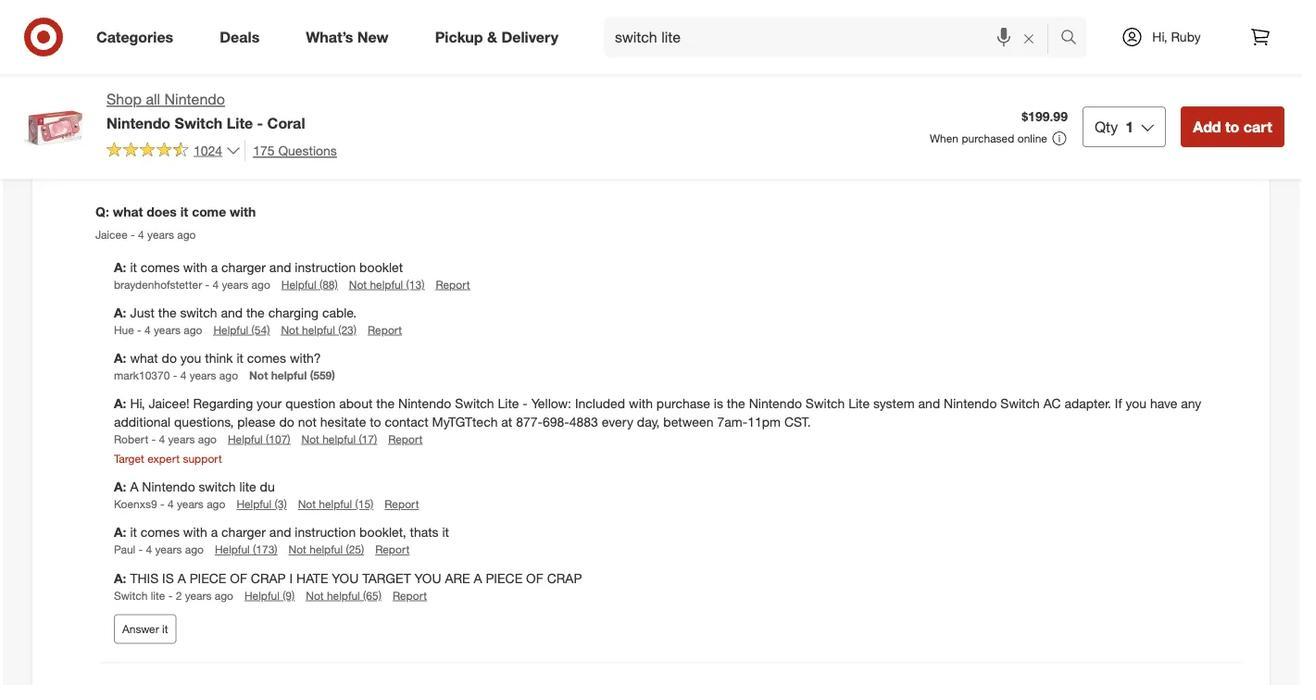 Task type: locate. For each thing, give the bounding box(es) containing it.
not helpful  (65) button
[[306, 587, 382, 603]]

hue
[[114, 323, 134, 337]]

4 right jaicee
[[138, 228, 144, 242]]

helpful for this is a piece of crap i hate you target you are a piece of crap
[[245, 588, 280, 602]]

hi,
[[1152, 29, 1168, 45], [130, 395, 145, 411]]

qty
[[1095, 117, 1118, 136]]

0 vertical spatial charger
[[221, 259, 266, 275]]

0 vertical spatial hi,
[[1152, 29, 1168, 45]]

not down hate
[[306, 588, 324, 602]]

helpful for a nintendo switch lite du
[[237, 497, 272, 511]]

2 you from the left
[[415, 570, 441, 586]]

hi, ruby
[[1152, 29, 1201, 45]]

7am-
[[717, 414, 748, 430]]

a: left the this
[[114, 570, 126, 586]]

4 right paul
[[146, 543, 152, 557]]

0 horizontal spatial of
[[230, 570, 247, 586]]

4 for just the switch and the charging cable.
[[145, 323, 151, 337]]

and
[[269, 259, 291, 275], [221, 304, 243, 320], [918, 395, 940, 411], [269, 524, 291, 541]]

helpful
[[370, 277, 403, 291], [302, 323, 335, 337], [271, 368, 307, 382], [322, 432, 356, 446], [319, 497, 352, 511], [310, 543, 343, 557], [327, 588, 360, 602]]

ago for hue - 4 years ago
[[184, 323, 202, 337]]

piece up switch lite - 2 years ago
[[190, 570, 226, 586]]

switch
[[175, 114, 223, 132], [455, 395, 494, 411], [806, 395, 845, 411], [1001, 395, 1040, 411], [114, 588, 148, 602]]

a: for a: just the switch and the charging cable.
[[114, 304, 126, 320]]

1 horizontal spatial lite
[[239, 479, 256, 495]]

instruction up (88)
[[295, 259, 356, 275]]

1 charger from the top
[[221, 259, 266, 275]]

0 vertical spatial switch
[[180, 304, 217, 320]]

4 up a: just the switch and the charging cable.
[[213, 277, 219, 291]]

&
[[487, 28, 497, 46]]

with up "day,"
[[629, 395, 653, 411]]

1 horizontal spatial hi,
[[1152, 29, 1168, 45]]

you left are
[[415, 570, 441, 586]]

0 vertical spatial a
[[211, 259, 218, 275]]

regarding
[[193, 395, 253, 411]]

report button for just the switch and the charging cable.
[[368, 322, 402, 338]]

helpful left (9) at the bottom
[[245, 588, 280, 602]]

not down charging
[[281, 323, 299, 337]]

lite inside shop all nintendo nintendo switch lite - coral
[[227, 114, 253, 132]]

the right is
[[727, 395, 745, 411]]

a: up paul
[[114, 524, 126, 541]]

and right system
[[918, 395, 940, 411]]

helpful  (3)
[[237, 497, 287, 511]]

report button for it comes with a charger and instruction booklet, thats it
[[375, 542, 410, 558]]

do inside hi, jaicee! regarding your question about the nintendo switch lite - yellow: included with purchase is the nintendo switch lite system and nintendo switch ac adapter. if you have any additional questions, please do not hesitate to contact mytgttech at 877-698-4883 every day, between 7am-11pm cst.
[[279, 414, 294, 430]]

cable.
[[322, 304, 357, 320]]

0 horizontal spatial hi,
[[130, 395, 145, 411]]

years for hue - 4 years ago
[[154, 323, 180, 337]]

what's
[[306, 28, 353, 46]]

1 crap from the left
[[251, 570, 286, 586]]

a right is at the left
[[178, 570, 186, 586]]

(9)
[[283, 588, 295, 602]]

helpful inside button
[[319, 497, 352, 511]]

4 for it comes with a charger and instruction booklet, thats it
[[146, 543, 152, 557]]

1 horizontal spatial piece
[[486, 570, 523, 586]]

lite left system
[[849, 395, 870, 411]]

a: down jaicee
[[114, 259, 126, 275]]

- right jaicee
[[131, 228, 135, 242]]

you right if
[[1126, 395, 1147, 411]]

5 a: from the top
[[114, 479, 126, 495]]

answer it button
[[114, 614, 176, 644]]

a up helpful  (173)
[[211, 524, 218, 541]]

do up (107)
[[279, 414, 294, 430]]

not for just the switch and the charging cable.
[[281, 323, 299, 337]]

ago down the "a: it comes with a charger and instruction booklet"
[[252, 277, 270, 291]]

not helpful (559)
[[249, 368, 335, 382]]

it right answer
[[162, 622, 168, 636]]

a: for a: what do you think it comes with?
[[114, 350, 126, 366]]

expert
[[147, 452, 180, 466]]

years for robert - 4 years ago
[[168, 432, 195, 446]]

0 horizontal spatial crap
[[251, 570, 286, 586]]

(175)
[[138, 152, 178, 173]]

not helpful  (17)
[[302, 432, 377, 446]]

helpful inside button
[[281, 277, 316, 291]]

1 a: from the top
[[114, 259, 126, 275]]

(15)
[[355, 497, 374, 511]]

2 vertical spatial comes
[[141, 524, 180, 541]]

0 vertical spatial what
[[113, 203, 143, 220]]

lite down is at the left
[[151, 588, 165, 602]]

ago
[[177, 228, 196, 242], [252, 277, 270, 291], [184, 323, 202, 337], [219, 368, 238, 382], [198, 432, 217, 446], [207, 497, 225, 511], [185, 543, 204, 557], [215, 588, 233, 602]]

a:
[[114, 259, 126, 275], [114, 304, 126, 320], [114, 350, 126, 366], [114, 395, 130, 411], [114, 479, 126, 495], [114, 524, 126, 541], [114, 570, 126, 586]]

3 a: from the top
[[114, 350, 126, 366]]

4 up jaicee!
[[180, 368, 186, 382]]

not helpful  (25) button
[[289, 542, 364, 558]]

pickup & delivery
[[435, 28, 558, 46]]

- left "coral"
[[257, 114, 263, 132]]

2 instruction from the top
[[295, 524, 356, 541]]

report
[[436, 277, 470, 291], [368, 323, 402, 337], [388, 432, 423, 446], [385, 497, 419, 511], [375, 543, 410, 557], [393, 588, 427, 602]]

nintendo up contact
[[398, 395, 451, 411]]

hi, up the additional
[[130, 395, 145, 411]]

report button
[[436, 276, 470, 292], [368, 322, 402, 338], [388, 431, 423, 447], [385, 496, 419, 512], [375, 542, 410, 558], [393, 587, 427, 603]]

helpful  (54) button
[[213, 322, 270, 338]]

2 a: from the top
[[114, 304, 126, 320]]

4
[[138, 228, 144, 242], [213, 277, 219, 291], [145, 323, 151, 337], [180, 368, 186, 382], [159, 432, 165, 446], [168, 497, 174, 511], [146, 543, 152, 557]]

1 vertical spatial switch
[[199, 479, 236, 495]]

a right are
[[474, 570, 482, 586]]

2 horizontal spatial a
[[474, 570, 482, 586]]

ago down think
[[219, 368, 238, 382]]

not helpful  (23)
[[281, 323, 357, 337]]

0 horizontal spatial piece
[[190, 570, 226, 586]]

crap
[[251, 570, 286, 586], [547, 570, 582, 586]]

helpful up charging
[[281, 277, 316, 291]]

i
[[289, 570, 293, 586]]

charger up a: just the switch and the charging cable.
[[221, 259, 266, 275]]

ago for koenxs9 - 4 years ago
[[207, 497, 225, 511]]

are
[[445, 570, 470, 586]]

of right are
[[526, 570, 543, 586]]

report up booklet,
[[385, 497, 419, 511]]

a: for a: it comes with a charger and instruction booklet
[[114, 259, 126, 275]]

not inside button
[[298, 497, 316, 511]]

0 horizontal spatial do
[[162, 350, 177, 366]]

and inside hi, jaicee! regarding your question about the nintendo switch lite - yellow: included with purchase is the nintendo switch lite system and nintendo switch ac adapter. if you have any additional questions, please do not hesitate to contact mytgttech at 877-698-4883 every day, between 7am-11pm cst.
[[918, 395, 940, 411]]

7 a: from the top
[[114, 570, 126, 586]]

report button down "target"
[[393, 587, 427, 603]]

helpful down the 'booklet'
[[370, 277, 403, 291]]

2 charger from the top
[[221, 524, 266, 541]]

switch for lite
[[199, 479, 236, 495]]

come
[[192, 203, 226, 220]]

0 horizontal spatial you
[[180, 350, 201, 366]]

switch inside shop all nintendo nintendo switch lite - coral
[[175, 114, 223, 132]]

report button for a nintendo switch lite du
[[385, 496, 419, 512]]

helpful for it comes with a charger and instruction booklet, thats it
[[310, 543, 343, 557]]

report button for this is a piece of crap i hate you target you are a piece of crap
[[393, 587, 427, 603]]

report button down booklet,
[[375, 542, 410, 558]]

adapter.
[[1065, 395, 1111, 411]]

charger for it comes with a charger and instruction booklet
[[221, 259, 266, 275]]

about
[[339, 395, 373, 411]]

not for it comes with a charger and instruction booklet
[[349, 277, 367, 291]]

ago right 2
[[215, 588, 233, 602]]

what's new link
[[290, 17, 412, 57]]

report for it comes with a charger and instruction booklet
[[436, 277, 470, 291]]

helpful down a: just the switch and the charging cable.
[[213, 323, 248, 337]]

hi, for ruby
[[1152, 29, 1168, 45]]

helpful for it comes with a charger and instruction booklet
[[370, 277, 403, 291]]

1 vertical spatial comes
[[247, 350, 286, 366]]

nintendo
[[164, 90, 225, 108], [107, 114, 171, 132], [398, 395, 451, 411], [749, 395, 802, 411], [944, 395, 997, 411], [142, 479, 195, 495]]

1 horizontal spatial to
[[1225, 117, 1240, 136]]

report for a nintendo switch lite du
[[385, 497, 419, 511]]

1 horizontal spatial of
[[526, 570, 543, 586]]

not down the 'booklet'
[[349, 277, 367, 291]]

1 vertical spatial what
[[130, 350, 158, 366]]

not helpful  (15)
[[298, 497, 374, 511]]

ago inside q: what does it come with jaicee - 4 years ago
[[177, 228, 196, 242]]

- up a: just the switch and the charging cable.
[[205, 277, 209, 291]]

0 horizontal spatial to
[[370, 414, 381, 430]]

years for mark10370 - 4 years ago
[[190, 368, 216, 382]]

a: for a: it comes with a charger and instruction booklet, thats it
[[114, 524, 126, 541]]

with inside hi, jaicee! regarding your question about the nintendo switch lite - yellow: included with purchase is the nintendo switch lite system and nintendo switch ac adapter. if you have any additional questions, please do not hesitate to contact mytgttech at 877-698-4883 every day, between 7am-11pm cst.
[[629, 395, 653, 411]]

6 a: from the top
[[114, 524, 126, 541]]

helpful down cable. at the top left
[[302, 323, 335, 337]]

helpful for it comes with a charger and instruction booklet
[[281, 277, 316, 291]]

1 horizontal spatial you
[[415, 570, 441, 586]]

- left 2
[[168, 588, 173, 602]]

4 a: from the top
[[114, 395, 130, 411]]

helpful down with?
[[271, 368, 307, 382]]

what inside q: what does it come with jaicee - 4 years ago
[[113, 203, 143, 220]]

nintendo up koenxs9 - 4 years ago
[[142, 479, 195, 495]]

report down "target"
[[393, 588, 427, 602]]

lite up 175
[[227, 114, 253, 132]]

0 vertical spatial to
[[1225, 117, 1240, 136]]

do up mark10370 - 4 years ago
[[162, 350, 177, 366]]

it right think
[[237, 350, 244, 366]]

to
[[1225, 117, 1240, 136], [370, 414, 381, 430]]

do
[[162, 350, 177, 366], [279, 414, 294, 430]]

years down just
[[154, 323, 180, 337]]

1 horizontal spatial you
[[1126, 395, 1147, 411]]

nintendo down shop
[[107, 114, 171, 132]]

with up braydenhofstetter - 4 years ago
[[183, 259, 207, 275]]

your
[[257, 395, 282, 411]]

ruby
[[1171, 29, 1201, 45]]

lite up at
[[498, 395, 519, 411]]

it inside button
[[162, 622, 168, 636]]

not
[[298, 414, 317, 430]]

ago for braydenhofstetter - 4 years ago
[[252, 277, 270, 291]]

charger
[[221, 259, 266, 275], [221, 524, 266, 541]]

- up 877-
[[523, 395, 528, 411]]

(559)
[[310, 368, 335, 382]]

report down contact
[[388, 432, 423, 446]]

years up a: just the switch and the charging cable.
[[222, 277, 248, 291]]

helpful down a: this is a piece of crap i hate you target you are a piece of crap
[[327, 588, 360, 602]]

years
[[147, 228, 174, 242], [222, 277, 248, 291], [154, 323, 180, 337], [190, 368, 216, 382], [168, 432, 195, 446], [177, 497, 204, 511], [155, 543, 182, 557], [185, 588, 212, 602]]

you inside hi, jaicee! regarding your question about the nintendo switch lite - yellow: included with purchase is the nintendo switch lite system and nintendo switch ac adapter. if you have any additional questions, please do not hesitate to contact mytgttech at 877-698-4883 every day, between 7am-11pm cst.
[[1126, 395, 1147, 411]]

image of nintendo switch lite - coral image
[[18, 89, 92, 163]]

with right 'come'
[[230, 203, 256, 220]]

years up target expert support
[[168, 432, 195, 446]]

1 horizontal spatial a
[[178, 570, 186, 586]]

report for this is a piece of crap i hate you target you are a piece of crap
[[393, 588, 427, 602]]

years down "a: a nintendo switch lite du"
[[177, 497, 204, 511]]

1 vertical spatial you
[[1126, 395, 1147, 411]]

1 vertical spatial a
[[211, 524, 218, 541]]

years right 2
[[185, 588, 212, 602]]

helpful  (54)
[[213, 323, 270, 337]]

years down does
[[147, 228, 174, 242]]

698-
[[543, 414, 569, 430]]

report right (13)
[[436, 277, 470, 291]]

switch down the this
[[114, 588, 148, 602]]

helpful  (88)
[[281, 277, 338, 291]]

1 instruction from the top
[[295, 259, 356, 275]]

switch up 1024 at left
[[175, 114, 223, 132]]

helpful  (9)
[[245, 588, 295, 602]]

a: a nintendo switch lite du
[[114, 479, 275, 495]]

booklet,
[[359, 524, 406, 541]]

not down a: it comes with a charger and instruction booklet, thats it
[[289, 543, 306, 557]]

to up (17)
[[370, 414, 381, 430]]

if
[[1115, 395, 1122, 411]]

years down a: what do you think it comes with?
[[190, 368, 216, 382]]

0 horizontal spatial a
[[130, 479, 138, 495]]

hi, inside hi, jaicee! regarding your question about the nintendo switch lite - yellow: included with purchase is the nintendo switch lite system and nintendo switch ac adapter. if you have any additional questions, please do not hesitate to contact mytgttech at 877-698-4883 every day, between 7am-11pm cst.
[[130, 395, 145, 411]]

- right the koenxs9
[[160, 497, 165, 511]]

report button right (13)
[[436, 276, 470, 292]]

0 horizontal spatial lite
[[227, 114, 253, 132]]

hi, left ruby on the top
[[1152, 29, 1168, 45]]

2 crap from the left
[[547, 570, 582, 586]]

4883
[[569, 414, 598, 430]]

report button up booklet,
[[385, 496, 419, 512]]

and up helpful  (88)
[[269, 259, 291, 275]]

1 vertical spatial lite
[[151, 588, 165, 602]]

1 horizontal spatial do
[[279, 414, 294, 430]]

helpful for just the switch and the charging cable.
[[213, 323, 248, 337]]

when
[[930, 131, 959, 145]]

comes up braydenhofstetter
[[141, 259, 180, 275]]

1 vertical spatial hi,
[[130, 395, 145, 411]]

1 vertical spatial to
[[370, 414, 381, 430]]

1 vertical spatial do
[[279, 414, 294, 430]]

(65)
[[363, 588, 382, 602]]

you up mark10370 - 4 years ago
[[180, 350, 201, 366]]

switch for and
[[180, 304, 217, 320]]

online
[[1018, 131, 1047, 145]]

of
[[230, 570, 247, 586], [526, 570, 543, 586]]

report button down contact
[[388, 431, 423, 447]]

(25)
[[346, 543, 364, 557]]

switch left ac
[[1001, 395, 1040, 411]]

charger for it comes with a charger and instruction booklet, thats it
[[221, 524, 266, 541]]

- right "hue"
[[137, 323, 141, 337]]

ago up a: what do you think it comes with?
[[184, 323, 202, 337]]

a: up mark10370
[[114, 350, 126, 366]]

2 a from the top
[[211, 524, 218, 541]]

not for a nintendo switch lite du
[[298, 497, 316, 511]]

0 vertical spatial instruction
[[295, 259, 356, 275]]

years for koenxs9 - 4 years ago
[[177, 497, 204, 511]]

1 vertical spatial instruction
[[295, 524, 356, 541]]

questions,
[[174, 414, 234, 430]]

report button right the (23)
[[368, 322, 402, 338]]

a: up "hue"
[[114, 304, 126, 320]]

comes
[[141, 259, 180, 275], [247, 350, 286, 366], [141, 524, 180, 541]]

comes for it comes with a charger and instruction booklet, thats it
[[141, 524, 180, 541]]

piece
[[190, 570, 226, 586], [486, 570, 523, 586]]

switch up cst.
[[806, 395, 845, 411]]

switch down braydenhofstetter - 4 years ago
[[180, 304, 217, 320]]

not helpful  (65)
[[306, 588, 382, 602]]

braydenhofstetter - 4 years ago
[[114, 277, 270, 291]]

is
[[714, 395, 723, 411]]

lite
[[227, 114, 253, 132], [498, 395, 519, 411], [849, 395, 870, 411]]

at
[[501, 414, 512, 430]]

0 vertical spatial comes
[[141, 259, 180, 275]]

report right the (23)
[[368, 323, 402, 337]]

what's new
[[306, 28, 389, 46]]

- inside shop all nintendo nintendo switch lite - coral
[[257, 114, 263, 132]]

0 horizontal spatial you
[[332, 570, 359, 586]]

1 horizontal spatial crap
[[547, 570, 582, 586]]

ago down questions,
[[198, 432, 217, 446]]

mark10370 - 4 years ago
[[114, 368, 238, 382]]

1 vertical spatial charger
[[221, 524, 266, 541]]

nintendo right all
[[164, 90, 225, 108]]

0 vertical spatial you
[[180, 350, 201, 366]]

1 a from the top
[[211, 259, 218, 275]]

a
[[211, 259, 218, 275], [211, 524, 218, 541]]



Task type: vqa. For each thing, say whether or not it's contained in the screenshot.
TARGET CIRCLE
no



Task type: describe. For each thing, give the bounding box(es) containing it.
ago for mark10370 - 4 years ago
[[219, 368, 238, 382]]

helpful for a nintendo switch lite du
[[319, 497, 352, 511]]

(173)
[[253, 543, 277, 557]]

just
[[130, 304, 155, 320]]

included
[[575, 395, 625, 411]]

think
[[205, 350, 233, 366]]

1024
[[194, 142, 222, 158]]

1
[[1126, 117, 1134, 136]]

with down koenxs9 - 4 years ago
[[183, 524, 207, 541]]

paul - 4 years ago
[[114, 543, 204, 557]]

booklet
[[359, 259, 403, 275]]

not helpful  (13) button
[[349, 276, 425, 292]]

charging
[[268, 304, 319, 320]]

helpful for just the switch and the charging cable.
[[302, 323, 335, 337]]

nintendo up "11pm"
[[749, 395, 802, 411]]

1 of from the left
[[230, 570, 247, 586]]

it right "thats"
[[442, 524, 449, 541]]

comes for it comes with a charger and instruction booklet
[[141, 259, 180, 275]]

thats
[[410, 524, 439, 541]]

helpful for it comes with a charger and instruction booklet, thats it
[[215, 543, 250, 557]]

0 horizontal spatial lite
[[151, 588, 165, 602]]

the up hue - 4 years ago
[[158, 304, 177, 320]]

4 for a nintendo switch lite du
[[168, 497, 174, 511]]

a: for a: a nintendo switch lite du
[[114, 479, 126, 495]]

question
[[285, 395, 336, 411]]

a: it comes with a charger and instruction booklet
[[114, 259, 403, 275]]

not for it comes with a charger and instruction booklet, thats it
[[289, 543, 306, 557]]

paul
[[114, 543, 135, 557]]

175 questions link
[[245, 140, 337, 161]]

hue - 4 years ago
[[114, 323, 202, 337]]

q&a (175)
[[95, 152, 178, 173]]

2 horizontal spatial lite
[[849, 395, 870, 411]]

years for braydenhofstetter - 4 years ago
[[222, 277, 248, 291]]

hesitate
[[320, 414, 366, 430]]

does
[[147, 203, 177, 220]]

1024 link
[[107, 140, 241, 162]]

yellow:
[[531, 395, 571, 411]]

any
[[1181, 395, 1202, 411]]

please
[[237, 414, 276, 430]]

it up braydenhofstetter
[[130, 259, 137, 275]]

with?
[[290, 350, 321, 366]]

- up jaicee!
[[173, 368, 177, 382]]

mytgttech
[[432, 414, 498, 430]]

answer it
[[122, 622, 168, 636]]

and up "helpful  (54)"
[[221, 304, 243, 320]]

- inside q: what does it come with jaicee - 4 years ago
[[131, 228, 135, 242]]

categories link
[[81, 17, 197, 57]]

not for this is a piece of crap i hate you target you are a piece of crap
[[306, 588, 324, 602]]

mark10370
[[114, 368, 170, 382]]

0 vertical spatial do
[[162, 350, 177, 366]]

a: just the switch and the charging cable.
[[114, 304, 357, 320]]

not down not
[[302, 432, 319, 446]]

(54)
[[251, 323, 270, 337]]

(3)
[[275, 497, 287, 511]]

koenxs9 - 4 years ago
[[114, 497, 225, 511]]

shop
[[107, 90, 142, 108]]

years inside q: what does it come with jaicee - 4 years ago
[[147, 228, 174, 242]]

and up (173)
[[269, 524, 291, 541]]

new
[[357, 28, 389, 46]]

- right paul
[[139, 543, 143, 557]]

shop all nintendo nintendo switch lite - coral
[[107, 90, 305, 132]]

(13)
[[406, 277, 425, 291]]

report for it comes with a charger and instruction booklet, thats it
[[375, 543, 410, 557]]

additional
[[114, 414, 171, 430]]

q&a (175) button
[[47, 133, 1255, 192]]

target expert support
[[114, 452, 222, 466]]

hate
[[296, 570, 328, 586]]

what for does
[[113, 203, 143, 220]]

target
[[362, 570, 411, 586]]

helpful for this is a piece of crap i hate you target you are a piece of crap
[[327, 588, 360, 602]]

cst.
[[784, 414, 811, 430]]

1 horizontal spatial lite
[[498, 395, 519, 411]]

a for it comes with a charger and instruction booklet
[[211, 259, 218, 275]]

robert
[[114, 432, 148, 446]]

4 inside q: what does it come with jaicee - 4 years ago
[[138, 228, 144, 242]]

helpful down hesitate
[[322, 432, 356, 446]]

search button
[[1052, 17, 1097, 61]]

the up contact
[[376, 395, 395, 411]]

What can we help you find? suggestions appear below search field
[[604, 17, 1065, 57]]

helpful  (173) button
[[215, 542, 277, 558]]

a for it comes with a charger and instruction booklet, thats it
[[211, 524, 218, 541]]

ago for robert - 4 years ago
[[198, 432, 217, 446]]

- inside hi, jaicee! regarding your question about the nintendo switch lite - yellow: included with purchase is the nintendo switch lite system and nintendo switch ac adapter. if you have any additional questions, please do not hesitate to contact mytgttech at 877-698-4883 every day, between 7am-11pm cst.
[[523, 395, 528, 411]]

not helpful  (25)
[[289, 543, 364, 557]]

instruction for booklet,
[[295, 524, 356, 541]]

4 up expert
[[159, 432, 165, 446]]

not helpful  (23) button
[[281, 322, 357, 338]]

11pm
[[748, 414, 781, 430]]

1 piece from the left
[[190, 570, 226, 586]]

report button for it comes with a charger and instruction booklet
[[436, 276, 470, 292]]

target
[[114, 452, 144, 466]]

categories
[[96, 28, 173, 46]]

with inside q: what does it come with jaicee - 4 years ago
[[230, 203, 256, 220]]

what for do
[[130, 350, 158, 366]]

switch up mytgttech
[[455, 395, 494, 411]]

to inside hi, jaicee! regarding your question about the nintendo switch lite - yellow: included with purchase is the nintendo switch lite system and nintendo switch ac adapter. if you have any additional questions, please do not hesitate to contact mytgttech at 877-698-4883 every day, between 7am-11pm cst.
[[370, 414, 381, 430]]

helpful  (107) button
[[228, 431, 290, 447]]

deals link
[[204, 17, 283, 57]]

175 questions
[[253, 142, 337, 158]]

877-
[[516, 414, 543, 430]]

report for just the switch and the charging cable.
[[368, 323, 402, 337]]

years for paul - 4 years ago
[[155, 543, 182, 557]]

helpful  (173)
[[215, 543, 277, 557]]

qty 1
[[1095, 117, 1134, 136]]

a: it comes with a charger and instruction booklet, thats it
[[114, 524, 449, 541]]

helpful  (107)
[[228, 432, 290, 446]]

2 piece from the left
[[486, 570, 523, 586]]

- down the additional
[[151, 432, 156, 446]]

robert - 4 years ago
[[114, 432, 217, 446]]

ago for paul - 4 years ago
[[185, 543, 204, 557]]

it inside q: what does it come with jaicee - 4 years ago
[[180, 203, 188, 220]]

day,
[[637, 414, 660, 430]]

0 vertical spatial lite
[[239, 479, 256, 495]]

coral
[[267, 114, 305, 132]]

have
[[1150, 395, 1177, 411]]

not up your
[[249, 368, 268, 382]]

q&a
[[95, 152, 133, 173]]

a: for a: this is a piece of crap i hate you target you are a piece of crap
[[114, 570, 126, 586]]

it up paul
[[130, 524, 137, 541]]

switch lite - 2 years ago
[[114, 588, 233, 602]]

every
[[602, 414, 633, 430]]

q: what does it come with jaicee - 4 years ago
[[95, 203, 256, 242]]

add to cart button
[[1181, 106, 1285, 147]]

cart
[[1244, 117, 1273, 136]]

the up (54)
[[246, 304, 265, 320]]

2 of from the left
[[526, 570, 543, 586]]

ac
[[1043, 395, 1061, 411]]

4 for what do you think it comes with?
[[180, 368, 186, 382]]

helpful down please
[[228, 432, 263, 446]]

braydenhofstetter
[[114, 277, 202, 291]]

instruction for booklet
[[295, 259, 356, 275]]

4 for it comes with a charger and instruction booklet
[[213, 277, 219, 291]]

to inside 'button'
[[1225, 117, 1240, 136]]

du
[[260, 479, 275, 495]]

1 you from the left
[[332, 570, 359, 586]]

a: for a:
[[114, 395, 130, 411]]

nintendo right system
[[944, 395, 997, 411]]

(88)
[[319, 277, 338, 291]]

system
[[873, 395, 915, 411]]

support
[[183, 452, 222, 466]]

hi, for jaicee!
[[130, 395, 145, 411]]

(17)
[[359, 432, 377, 446]]



